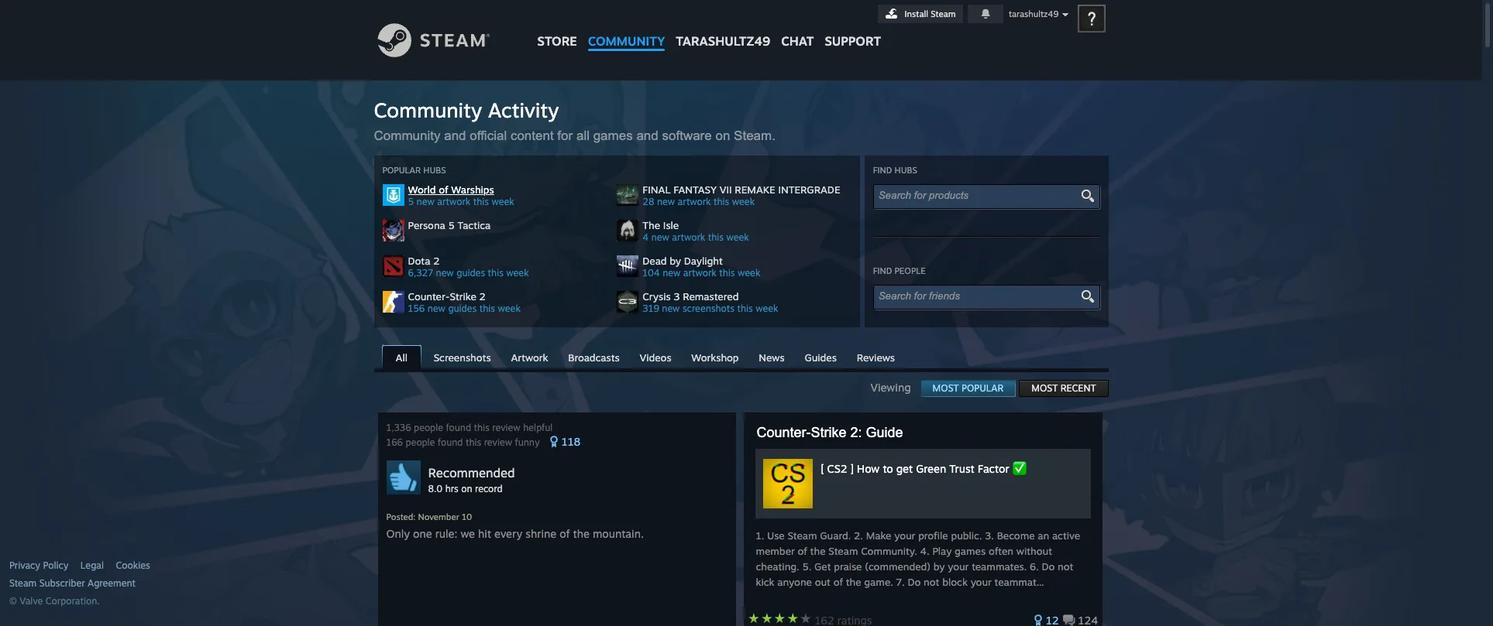 Task type: locate. For each thing, give the bounding box(es) containing it.
1 horizontal spatial 2
[[479, 291, 486, 303]]

1 vertical spatial strike
[[811, 425, 847, 441]]

privacy policy link
[[9, 560, 68, 573]]

most
[[933, 383, 959, 394], [1032, 383, 1058, 394]]

1 vertical spatial find
[[873, 266, 892, 277]]

the
[[573, 528, 590, 541], [810, 546, 826, 558], [846, 577, 861, 589]]

corporation.
[[46, 596, 100, 608]]

counter-strike 2 156 new guides this week
[[408, 291, 521, 315]]

valve
[[20, 596, 43, 608]]

workshop link
[[684, 346, 747, 368]]

guides down dota 2 6,327 new guides this week
[[448, 303, 477, 315]]

of inside world of warships 5 new artwork this week
[[439, 184, 448, 196]]

7.
[[896, 577, 905, 589]]

games right all
[[593, 129, 633, 143]]

artwork up the persona 5 tactica
[[437, 196, 471, 208]]

1 vertical spatial tarashultz49
[[676, 33, 770, 49]]

trust
[[949, 463, 975, 476]]

not left 'block'
[[924, 577, 940, 589]]

1 vertical spatial on
[[461, 484, 472, 495]]

workshop
[[692, 352, 739, 364]]

0 vertical spatial community
[[374, 98, 482, 122]]

2 horizontal spatial your
[[971, 577, 992, 589]]

0 vertical spatial people
[[895, 266, 926, 277]]

cookies
[[116, 560, 150, 572]]

play
[[933, 546, 952, 558]]

your
[[894, 530, 916, 542], [948, 561, 969, 573], [971, 577, 992, 589]]

steam right "install"
[[931, 9, 956, 19]]

videos
[[640, 352, 672, 364]]

0 vertical spatial not
[[1058, 561, 1074, 573]]

review left funny
[[484, 437, 512, 449]]

all link
[[382, 346, 422, 370]]

hubs
[[423, 165, 446, 176]]

funny
[[515, 437, 540, 449]]

0 horizontal spatial tarashultz49
[[676, 33, 770, 49]]

on left steam.
[[716, 129, 730, 143]]

new up persona
[[417, 196, 435, 208]]

0 vertical spatial your
[[894, 530, 916, 542]]

0 horizontal spatial games
[[593, 129, 633, 143]]

videos link
[[632, 346, 679, 368]]

week inside the isle 4 new artwork this week
[[726, 232, 749, 243]]

this inside world of warships 5 new artwork this week
[[473, 196, 489, 208]]

dota
[[408, 255, 430, 267]]

5 left tactica
[[448, 219, 455, 232]]

this inside dota 2 6,327 new guides this week
[[488, 267, 504, 279]]

guides
[[457, 267, 485, 279], [448, 303, 477, 315]]

and left software on the top left of page
[[637, 129, 659, 143]]

319
[[643, 303, 659, 315]]

by down the play
[[934, 561, 945, 573]]

and left the official
[[444, 129, 466, 143]]

new right 319
[[662, 303, 680, 315]]

cookies steam subscriber agreement © valve corporation.
[[9, 560, 150, 608]]

new right 6,327
[[436, 267, 454, 279]]

find hubs
[[873, 165, 917, 176]]

the
[[643, 219, 660, 232]]

2 find from the top
[[873, 266, 892, 277]]

0 horizontal spatial 5
[[408, 196, 414, 208]]

vii
[[720, 184, 732, 196]]

1 horizontal spatial tarashultz49
[[1009, 9, 1059, 19]]

this inside final fantasy vii remake intergrade 28 new artwork this week
[[714, 196, 729, 208]]

artwork up daylight
[[672, 232, 705, 243]]

recent
[[1061, 383, 1096, 394]]

artwork inside world of warships 5 new artwork this week
[[437, 196, 471, 208]]

teammates.
[[972, 561, 1027, 573]]

0 horizontal spatial and
[[444, 129, 466, 143]]

1 vertical spatial your
[[948, 561, 969, 573]]

1 horizontal spatial games
[[955, 546, 986, 558]]

0 horizontal spatial the
[[573, 528, 590, 541]]

new right 156
[[428, 303, 446, 315]]

2 right dota at the left
[[433, 255, 440, 267]]

1 vertical spatial popular
[[962, 383, 1004, 394]]

1 horizontal spatial do
[[1042, 561, 1055, 573]]

intergrade
[[778, 184, 840, 196]]

on inside community activity community and official content for all games and software on steam.
[[716, 129, 730, 143]]

final fantasy vii remake intergrade 28 new artwork this week
[[643, 184, 840, 208]]

0 vertical spatial the
[[573, 528, 590, 541]]

1 horizontal spatial not
[[1058, 561, 1074, 573]]

steam up praise
[[829, 546, 858, 558]]

steam.
[[734, 129, 776, 143]]

new right 104
[[663, 267, 681, 279]]

1 horizontal spatial by
[[934, 561, 945, 573]]

0 horizontal spatial most
[[933, 383, 959, 394]]

install steam
[[905, 9, 956, 19]]

counter- left 2:
[[757, 425, 811, 441]]

118
[[562, 436, 581, 449]]

people for find
[[895, 266, 926, 277]]

most for most recent
[[1032, 383, 1058, 394]]

this inside the counter-strike 2 156 new guides this week
[[479, 303, 495, 315]]

0 horizontal spatial on
[[461, 484, 472, 495]]

an
[[1038, 530, 1049, 542]]

1 vertical spatial by
[[934, 561, 945, 573]]

1 vertical spatial found
[[438, 437, 463, 449]]

1 horizontal spatial the
[[810, 546, 826, 558]]

artwork inside final fantasy vii remake intergrade 28 new artwork this week
[[678, 196, 711, 208]]

1 horizontal spatial on
[[716, 129, 730, 143]]

warships
[[451, 184, 494, 196]]

chat
[[781, 33, 814, 49]]

1 vertical spatial the
[[810, 546, 826, 558]]

week up dead by daylight link
[[726, 232, 749, 243]]

2:
[[850, 425, 862, 441]]

crysis 3 remastered 319 new screenshots this week
[[643, 291, 778, 315]]

1 horizontal spatial and
[[637, 129, 659, 143]]

persona 5 tactica
[[408, 219, 491, 232]]

artwork up remastered
[[683, 267, 717, 279]]

community
[[588, 33, 665, 49]]

software
[[662, 129, 712, 143]]

your down teammates.
[[971, 577, 992, 589]]

week inside final fantasy vii remake intergrade 28 new artwork this week
[[732, 196, 755, 208]]

1 vertical spatial not
[[924, 577, 940, 589]]

1. use steam guard. 2. make your profile public. 3. become an active member of the steam community. 4. play games often without cheating. 5. get praise (commended) by your teammates. 6. do not kick anyone out of the game. 7. do not block your teammat...
[[756, 530, 1080, 589]]

1 vertical spatial counter-
[[757, 425, 811, 441]]

steam
[[931, 9, 956, 19], [788, 530, 817, 542], [829, 546, 858, 558], [9, 578, 37, 590]]

1 horizontal spatial counter-
[[757, 425, 811, 441]]

2 most from the left
[[1032, 383, 1058, 394]]

guides
[[805, 352, 837, 364]]

make
[[866, 530, 892, 542]]

not down "active" at the bottom right of the page
[[1058, 561, 1074, 573]]

week up "news" link
[[756, 303, 778, 315]]

5 inside world of warships 5 new artwork this week
[[408, 196, 414, 208]]

of down hubs
[[439, 184, 448, 196]]

0 vertical spatial strike
[[450, 291, 476, 303]]

most inside most recent link
[[1032, 383, 1058, 394]]

0 vertical spatial guides
[[457, 267, 485, 279]]

1 vertical spatial do
[[908, 577, 921, 589]]

we
[[461, 528, 475, 541]]

2 down dota 2 6,327 new guides this week
[[479, 291, 486, 303]]

0 horizontal spatial strike
[[450, 291, 476, 303]]

use
[[767, 530, 785, 542]]

week
[[492, 196, 514, 208], [732, 196, 755, 208], [726, 232, 749, 243], [506, 267, 529, 279], [738, 267, 760, 279], [498, 303, 521, 315], [756, 303, 778, 315]]

5 up persona
[[408, 196, 414, 208]]

dota 2 link
[[408, 255, 617, 267]]

None text field
[[879, 190, 1081, 201]]

games down public.
[[955, 546, 986, 558]]

0 vertical spatial by
[[670, 255, 681, 267]]

1 vertical spatial people
[[414, 422, 443, 434]]

counter- down 6,327
[[408, 291, 450, 303]]

strike down dota 2 6,327 new guides this week
[[450, 291, 476, 303]]

your up 'block'
[[948, 561, 969, 573]]

week up "crysis 3 remastered" link
[[738, 267, 760, 279]]

1 horizontal spatial your
[[948, 561, 969, 573]]

do right 6.
[[1042, 561, 1055, 573]]

most left recent
[[1032, 383, 1058, 394]]

1 horizontal spatial strike
[[811, 425, 847, 441]]

0 vertical spatial on
[[716, 129, 730, 143]]

crysis 3 remastered link
[[643, 291, 852, 303]]

world of warships 5 new artwork this week
[[408, 184, 514, 208]]

0 vertical spatial 2
[[433, 255, 440, 267]]

week right vii in the left of the page
[[732, 196, 755, 208]]

the up get
[[810, 546, 826, 558]]

steam down the privacy
[[9, 578, 37, 590]]

out
[[815, 577, 831, 589]]

1 find from the top
[[873, 165, 892, 176]]

the inside posted: november 10 only one rule: we hit every shrine of the mountain.
[[573, 528, 590, 541]]

of right shrine
[[560, 528, 570, 541]]

most popular
[[933, 383, 1004, 394]]

your up community.
[[894, 530, 916, 542]]

block
[[942, 577, 968, 589]]

0 vertical spatial games
[[593, 129, 633, 143]]

1 vertical spatial 2
[[479, 291, 486, 303]]

steam inside cookies steam subscriber agreement © valve corporation.
[[9, 578, 37, 590]]

0 vertical spatial 5
[[408, 196, 414, 208]]

reviews
[[857, 352, 895, 364]]

0 horizontal spatial not
[[924, 577, 940, 589]]

activity
[[488, 98, 559, 122]]

the down praise
[[846, 577, 861, 589]]

public.
[[951, 530, 982, 542]]

strike left 2:
[[811, 425, 847, 441]]

new right "4"
[[651, 232, 669, 243]]

dead by daylight link
[[643, 255, 852, 267]]

the left mountain.
[[573, 528, 590, 541]]

remake
[[735, 184, 775, 196]]

week inside dead by daylight 104 new artwork this week
[[738, 267, 760, 279]]

week up "counter-strike 2" "link"
[[506, 267, 529, 279]]

None image field
[[1078, 189, 1096, 203], [1078, 290, 1096, 304], [1078, 189, 1096, 203], [1078, 290, 1096, 304]]

popular
[[382, 165, 421, 176], [962, 383, 1004, 394]]

0 horizontal spatial counter-
[[408, 291, 450, 303]]

1 vertical spatial 5
[[448, 219, 455, 232]]

104
[[643, 267, 660, 279]]

2 inside the counter-strike 2 156 new guides this week
[[479, 291, 486, 303]]

None text field
[[879, 291, 1081, 302]]

strike inside the counter-strike 2 156 new guides this week
[[450, 291, 476, 303]]

dota 2 6,327 new guides this week
[[408, 255, 529, 279]]

2 community from the top
[[374, 129, 441, 143]]

news
[[759, 352, 785, 364]]

3.
[[985, 530, 994, 542]]

on right hrs
[[461, 484, 472, 495]]

viewing
[[871, 381, 920, 394]]

0 horizontal spatial by
[[670, 255, 681, 267]]

praise
[[834, 561, 862, 573]]

week up persona 5 tactica link
[[492, 196, 514, 208]]

4.
[[920, 546, 930, 558]]

game.
[[864, 577, 893, 589]]

guides up the counter-strike 2 156 new guides this week
[[457, 267, 485, 279]]

counter-
[[408, 291, 450, 303], [757, 425, 811, 441]]

support link
[[819, 0, 887, 53]]

most inside most popular link
[[933, 383, 959, 394]]

do right 7.
[[908, 577, 921, 589]]

people for 1,336
[[414, 422, 443, 434]]

review up funny
[[492, 422, 521, 434]]

community up the "popular hubs"
[[374, 129, 441, 143]]

community up hubs
[[374, 98, 482, 122]]

guides inside dota 2 6,327 new guides this week
[[457, 267, 485, 279]]

0 horizontal spatial do
[[908, 577, 921, 589]]

strike for 2:
[[811, 425, 847, 441]]

privacy policy
[[9, 560, 68, 572]]

1 vertical spatial games
[[955, 546, 986, 558]]

most right viewing
[[933, 383, 959, 394]]

0 vertical spatial counter-
[[408, 291, 450, 303]]

artwork up the isle 4 new artwork this week
[[678, 196, 711, 208]]

1 horizontal spatial most
[[1032, 383, 1058, 394]]

become
[[997, 530, 1035, 542]]

week down "dota 2" link
[[498, 303, 521, 315]]

0 vertical spatial do
[[1042, 561, 1055, 573]]

chat link
[[776, 0, 819, 53]]

0 horizontal spatial popular
[[382, 165, 421, 176]]

2 horizontal spatial the
[[846, 577, 861, 589]]

new right 28
[[657, 196, 675, 208]]

to
[[883, 463, 893, 476]]

steam right "use"
[[788, 530, 817, 542]]

counter- inside the counter-strike 2 156 new guides this week
[[408, 291, 450, 303]]

counter- for counter-strike 2 156 new guides this week
[[408, 291, 450, 303]]

1 vertical spatial review
[[484, 437, 512, 449]]

of up 5.
[[798, 546, 807, 558]]

find for find hubs
[[873, 165, 892, 176]]

by right dead on the top left of page
[[670, 255, 681, 267]]

fantasy
[[674, 184, 717, 196]]

recommended
[[428, 466, 515, 481]]

5.
[[802, 561, 812, 573]]

by inside dead by daylight 104 new artwork this week
[[670, 255, 681, 267]]

new inside world of warships 5 new artwork this week
[[417, 196, 435, 208]]

reviews link
[[849, 346, 903, 368]]

find people
[[873, 266, 926, 277]]

2 vertical spatial the
[[846, 577, 861, 589]]

teammat...
[[995, 577, 1044, 589]]

1 vertical spatial community
[[374, 129, 441, 143]]

1 vertical spatial guides
[[448, 303, 477, 315]]

cheating.
[[756, 561, 799, 573]]

0 vertical spatial find
[[873, 165, 892, 176]]

artwork link
[[503, 346, 556, 368]]

1 most from the left
[[933, 383, 959, 394]]

0 horizontal spatial 2
[[433, 255, 440, 267]]



Task type: vqa. For each thing, say whether or not it's contained in the screenshot.
text box
yes



Task type: describe. For each thing, give the bounding box(es) containing it.
world
[[408, 184, 436, 196]]

daylight
[[684, 255, 723, 267]]

tarashultz49 link
[[671, 0, 776, 56]]

isle
[[663, 219, 679, 232]]

shrine
[[526, 528, 557, 541]]

4
[[643, 232, 649, 243]]

artwork inside dead by daylight 104 new artwork this week
[[683, 267, 717, 279]]

most recent
[[1032, 383, 1096, 394]]

screenshots
[[683, 303, 735, 315]]

2 vertical spatial people
[[406, 437, 435, 449]]

guide
[[866, 425, 903, 441]]

legal
[[80, 560, 104, 572]]

0 vertical spatial tarashultz49
[[1009, 9, 1059, 19]]

often
[[989, 546, 1014, 558]]

1,336 people found this review helpful 166 people found this review funny
[[386, 422, 553, 449]]

8.0
[[428, 484, 443, 495]]

2 and from the left
[[637, 129, 659, 143]]

green
[[916, 463, 946, 476]]

166
[[386, 437, 403, 449]]

broadcasts
[[568, 352, 620, 364]]

on inside recommended 8.0 hrs on record
[[461, 484, 472, 495]]

install steam link
[[878, 5, 963, 23]]

community.
[[861, 546, 917, 558]]

the isle link
[[643, 219, 852, 232]]

2.
[[854, 530, 863, 542]]

crysis
[[643, 291, 671, 303]]

remastered
[[683, 291, 739, 303]]

this inside dead by daylight 104 new artwork this week
[[719, 267, 735, 279]]

counter- for counter-strike 2: guide
[[757, 425, 811, 441]]

record
[[475, 484, 503, 495]]

week inside the crysis 3 remastered 319 new screenshots this week
[[756, 303, 778, 315]]

install
[[905, 9, 928, 19]]

dead by daylight 104 new artwork this week
[[643, 255, 760, 279]]

popular hubs
[[382, 165, 446, 176]]

new inside dead by daylight 104 new artwork this week
[[663, 267, 681, 279]]

most recent link
[[1019, 380, 1109, 398]]

week inside dota 2 6,327 new guides this week
[[506, 267, 529, 279]]

subscriber
[[39, 578, 85, 590]]

all
[[396, 352, 408, 364]]

news link
[[751, 346, 792, 368]]

without
[[1016, 546, 1052, 558]]

3
[[674, 291, 680, 303]]

steam inside install steam link
[[931, 9, 956, 19]]

posted: november 10 only one rule: we hit every shrine of the mountain.
[[386, 512, 644, 541]]

of right out
[[834, 577, 843, 589]]

screenshots link
[[426, 346, 499, 368]]

of inside posted: november 10 only one rule: we hit every shrine of the mountain.
[[560, 528, 570, 541]]

this inside the isle 4 new artwork this week
[[708, 232, 724, 243]]

most for most popular
[[933, 383, 959, 394]]

©
[[9, 596, 17, 608]]

1 community from the top
[[374, 98, 482, 122]]

every
[[494, 528, 523, 541]]

get
[[896, 463, 913, 476]]

1 and from the left
[[444, 129, 466, 143]]

this inside the crysis 3 remastered 319 new screenshots this week
[[737, 303, 753, 315]]

week inside the counter-strike 2 156 new guides this week
[[498, 303, 521, 315]]

cs2
[[827, 463, 847, 476]]

mountain.
[[593, 528, 644, 541]]

games inside 1. use steam guard. 2. make your profile public. 3. become an active member of the steam community. 4. play games often without cheating. 5. get praise (commended) by your teammates. 6. do not kick anyone out of the game. 7. do not block your teammat...
[[955, 546, 986, 558]]

0 vertical spatial review
[[492, 422, 521, 434]]

6.
[[1030, 561, 1039, 573]]

new inside the crysis 3 remastered 319 new screenshots this week
[[662, 303, 680, 315]]

one
[[413, 528, 432, 541]]

the isle 4 new artwork this week
[[643, 219, 749, 243]]

tarashultz49 inside the tarashultz49 link
[[676, 33, 770, 49]]

tactica
[[458, 219, 491, 232]]

week inside world of warships 5 new artwork this week
[[492, 196, 514, 208]]

1 horizontal spatial popular
[[962, 383, 1004, 394]]

anyone
[[777, 577, 812, 589]]

policy
[[43, 560, 68, 572]]

new inside final fantasy vii remake intergrade 28 new artwork this week
[[657, 196, 675, 208]]

new inside the isle 4 new artwork this week
[[651, 232, 669, 243]]

6,327
[[408, 267, 433, 279]]

strike for 2
[[450, 291, 476, 303]]

guides inside the counter-strike 2 156 new guides this week
[[448, 303, 477, 315]]

guides link
[[797, 346, 845, 368]]

find for find people
[[873, 266, 892, 277]]

1.
[[756, 530, 764, 542]]

hrs
[[445, 484, 459, 495]]

games inside community activity community and official content for all games and software on steam.
[[593, 129, 633, 143]]

kick
[[756, 577, 775, 589]]

artwork
[[511, 352, 548, 364]]

new inside the counter-strike 2 156 new guides this week
[[428, 303, 446, 315]]

counter-strike 2: guide
[[757, 425, 903, 441]]

hubs
[[895, 165, 917, 176]]

cookies link
[[116, 560, 150, 573]]

]
[[851, 463, 854, 476]]

by inside 1. use steam guard. 2. make your profile public. 3. become an active member of the steam community. 4. play games often without cheating. 5. get praise (commended) by your teammates. 6. do not kick anyone out of the game. 7. do not block your teammat...
[[934, 561, 945, 573]]

counter-strike 2 link
[[408, 291, 617, 303]]

0 vertical spatial popular
[[382, 165, 421, 176]]

156
[[408, 303, 425, 315]]

0 vertical spatial found
[[446, 422, 471, 434]]

2 vertical spatial your
[[971, 577, 992, 589]]

(commended)
[[865, 561, 931, 573]]

posted:
[[386, 512, 416, 523]]

broadcasts link
[[561, 346, 627, 368]]

✅
[[1013, 463, 1027, 476]]

recommended 8.0 hrs on record
[[428, 466, 515, 495]]

final fantasy vii remake intergrade link
[[643, 184, 852, 196]]

guard.
[[820, 530, 851, 542]]

active
[[1052, 530, 1080, 542]]

new inside dota 2 6,327 new guides this week
[[436, 267, 454, 279]]

0 horizontal spatial your
[[894, 530, 916, 542]]

store link
[[532, 0, 583, 56]]

community link
[[583, 0, 671, 56]]

how
[[857, 463, 880, 476]]

get
[[815, 561, 831, 573]]

dead
[[643, 255, 667, 267]]

2 inside dota 2 6,327 new guides this week
[[433, 255, 440, 267]]

1 horizontal spatial 5
[[448, 219, 455, 232]]

artwork inside the isle 4 new artwork this week
[[672, 232, 705, 243]]

persona 5 tactica link
[[408, 219, 617, 232]]

28
[[643, 196, 654, 208]]



